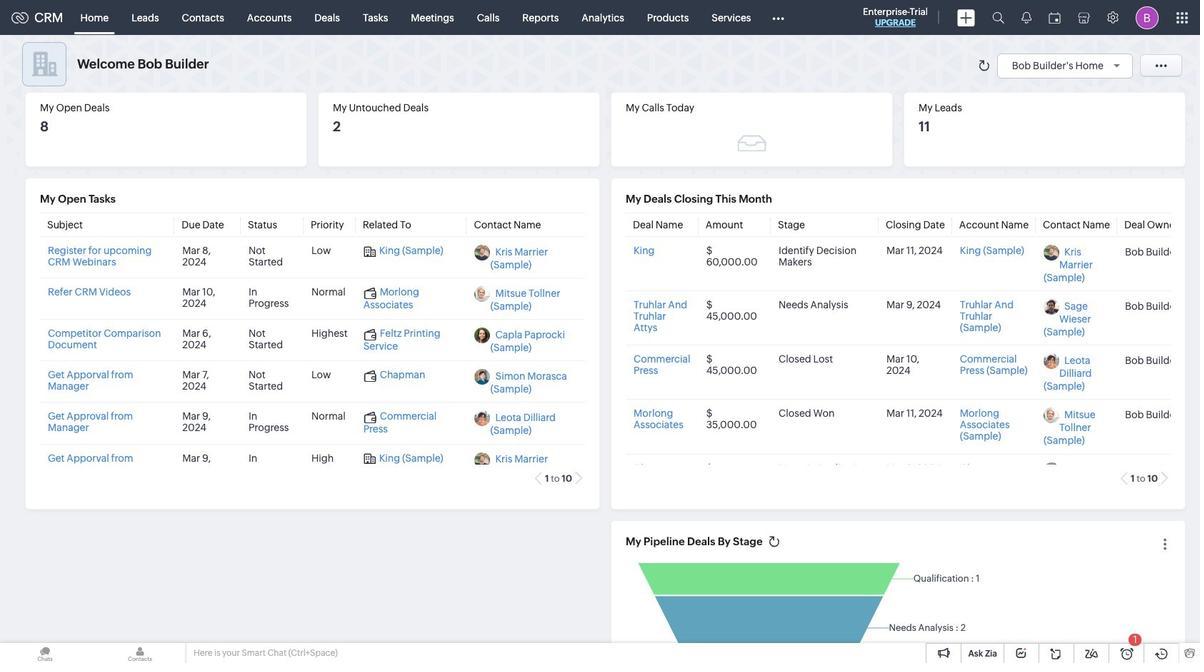 Task type: describe. For each thing, give the bounding box(es) containing it.
search image
[[992, 11, 1004, 24]]

create menu element
[[949, 0, 984, 35]]

contacts image
[[95, 644, 185, 664]]

calendar image
[[1049, 12, 1061, 23]]

signals element
[[1013, 0, 1040, 35]]

logo image
[[11, 12, 29, 23]]

Other Modules field
[[763, 6, 793, 29]]

signals image
[[1022, 11, 1032, 24]]



Task type: locate. For each thing, give the bounding box(es) containing it.
search element
[[984, 0, 1013, 35]]

create menu image
[[957, 9, 975, 26]]

profile image
[[1136, 6, 1159, 29]]

chats image
[[0, 644, 90, 664]]

profile element
[[1127, 0, 1167, 35]]



Task type: vqa. For each thing, say whether or not it's contained in the screenshot.
Control
no



